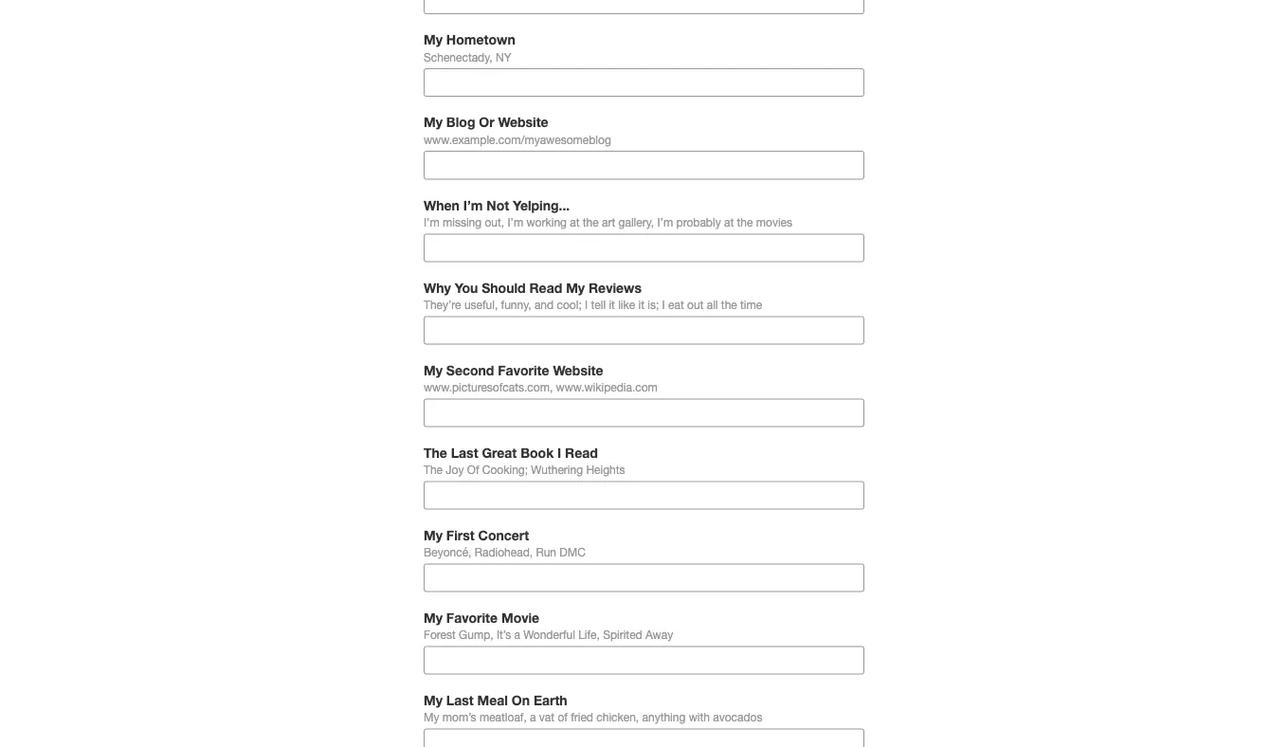 Task type: locate. For each thing, give the bounding box(es) containing it.
0 vertical spatial favorite
[[498, 362, 550, 378]]

the right all
[[722, 298, 738, 311]]

website for favorite
[[553, 362, 604, 378]]

concert
[[479, 527, 529, 543]]

i
[[585, 298, 588, 311], [663, 298, 666, 311], [558, 445, 562, 460]]

1 vertical spatial a
[[530, 711, 536, 724]]

reviews
[[589, 280, 642, 295]]

website up www.wikipedia.com
[[553, 362, 604, 378]]

the left "movies"
[[737, 216, 754, 229]]

my inside my favorite movie forest gump, it's a wonderful life, spirited away
[[424, 610, 443, 626]]

my left second
[[424, 362, 443, 378]]

website inside my second favorite website www.picturesofcats.com, www.wikipedia.com
[[553, 362, 604, 378]]

favorite up gump,
[[447, 610, 498, 626]]

a inside my last meal on earth my mom's meatloaf, a vat of fried chicken, anything with avocados
[[530, 711, 536, 724]]

wonderful
[[524, 628, 576, 642]]

a left vat
[[530, 711, 536, 724]]

it
[[609, 298, 615, 311], [639, 298, 645, 311]]

cool;
[[557, 298, 582, 311]]

art
[[602, 216, 616, 229]]

i up wuthering
[[558, 445, 562, 460]]

my blog or website www.example.com/myawesomeblog
[[424, 115, 612, 146]]

1 horizontal spatial website
[[553, 362, 604, 378]]

my up schenectady,
[[424, 32, 443, 48]]

1 vertical spatial last
[[447, 692, 474, 708]]

working
[[527, 216, 567, 229]]

2 it from the left
[[639, 298, 645, 311]]

1 vertical spatial favorite
[[447, 610, 498, 626]]

time
[[741, 298, 763, 311]]

0 vertical spatial read
[[530, 280, 563, 295]]

1 vertical spatial the
[[424, 463, 443, 477]]

1 horizontal spatial read
[[565, 445, 598, 460]]

hometown
[[447, 32, 516, 48]]

out
[[688, 298, 704, 311]]

i left tell
[[585, 298, 588, 311]]

1 vertical spatial read
[[565, 445, 598, 460]]

read up the heights
[[565, 445, 598, 460]]

my up beyoncé,
[[424, 527, 443, 543]]

last inside the last great book i read the joy of cooking; wuthering heights
[[451, 445, 479, 460]]

i inside the last great book i read the joy of cooking; wuthering heights
[[558, 445, 562, 460]]

2 at from the left
[[725, 216, 734, 229]]

0 horizontal spatial i
[[558, 445, 562, 460]]

Find Me In text field
[[424, 0, 865, 14]]

it right tell
[[609, 298, 615, 311]]

great
[[482, 445, 517, 460]]

a right it's
[[515, 628, 521, 642]]

my left blog
[[424, 115, 443, 130]]

0 vertical spatial last
[[451, 445, 479, 460]]

My Hometown text field
[[424, 68, 865, 97]]

last inside my last meal on earth my mom's meatloaf, a vat of fried chicken, anything with avocados
[[447, 692, 474, 708]]

joy
[[446, 463, 464, 477]]

my inside my second favorite website www.picturesofcats.com, www.wikipedia.com
[[424, 362, 443, 378]]

website up www.example.com/myawesomeblog
[[498, 115, 549, 130]]

the
[[424, 445, 448, 460], [424, 463, 443, 477]]

yelping...
[[513, 197, 570, 213]]

is;
[[648, 298, 659, 311]]

book
[[521, 445, 554, 460]]

it left is;
[[639, 298, 645, 311]]

my up mom's
[[424, 692, 443, 708]]

read up 'and' on the top of the page
[[530, 280, 563, 295]]

my inside my first concert beyoncé, radiohead, run dmc
[[424, 527, 443, 543]]

my up forest
[[424, 610, 443, 626]]

when i'm not yelping... i'm missing out, i'm working at the art gallery, i'm probably at the movies
[[424, 197, 793, 229]]

at right working
[[570, 216, 580, 229]]

i'm
[[464, 197, 483, 213], [424, 216, 440, 229], [508, 216, 524, 229], [658, 216, 674, 229]]

eat
[[669, 298, 685, 311]]

0 horizontal spatial read
[[530, 280, 563, 295]]

last for my
[[447, 692, 474, 708]]

0 vertical spatial website
[[498, 115, 549, 130]]

my favorite movie forest gump, it's a wonderful life, spirited away
[[424, 610, 674, 642]]

last up mom's
[[447, 692, 474, 708]]

my left mom's
[[424, 711, 440, 724]]

my for hometown
[[424, 32, 443, 48]]

spirited
[[603, 628, 643, 642]]

schenectady,
[[424, 50, 493, 64]]

out,
[[485, 216, 505, 229]]

a
[[515, 628, 521, 642], [530, 711, 536, 724]]

my inside my blog or website www.example.com/myawesomeblog
[[424, 115, 443, 130]]

0 vertical spatial a
[[515, 628, 521, 642]]

tell
[[591, 298, 606, 311]]

read
[[530, 280, 563, 295], [565, 445, 598, 460]]

ny
[[496, 50, 512, 64]]

at
[[570, 216, 580, 229], [725, 216, 734, 229]]

favorite inside my favorite movie forest gump, it's a wonderful life, spirited away
[[447, 610, 498, 626]]

0 horizontal spatial a
[[515, 628, 521, 642]]

mom's
[[443, 711, 477, 724]]

i'm right gallery,
[[658, 216, 674, 229]]

my for blog
[[424, 115, 443, 130]]

favorite inside my second favorite website www.picturesofcats.com, www.wikipedia.com
[[498, 362, 550, 378]]

1 horizontal spatial a
[[530, 711, 536, 724]]

favorite up www.picturesofcats.com,
[[498, 362, 550, 378]]

1 horizontal spatial it
[[639, 298, 645, 311]]

favorite
[[498, 362, 550, 378], [447, 610, 498, 626]]

my inside the my hometown schenectady, ny
[[424, 32, 443, 48]]

my for favorite
[[424, 610, 443, 626]]

at right probably
[[725, 216, 734, 229]]

0 horizontal spatial it
[[609, 298, 615, 311]]

0 vertical spatial the
[[424, 445, 448, 460]]

the left art
[[583, 216, 599, 229]]

1 vertical spatial website
[[553, 362, 604, 378]]

my
[[424, 32, 443, 48], [424, 115, 443, 130], [566, 280, 585, 295], [424, 362, 443, 378], [424, 527, 443, 543], [424, 610, 443, 626], [424, 692, 443, 708], [424, 711, 440, 724]]

My Second Favorite Website text field
[[424, 399, 865, 427]]

website
[[498, 115, 549, 130], [553, 362, 604, 378]]

my hometown schenectady, ny
[[424, 32, 516, 64]]

why
[[424, 280, 451, 295]]

a inside my favorite movie forest gump, it's a wonderful life, spirited away
[[515, 628, 521, 642]]

website inside my blog or website www.example.com/myawesomeblog
[[498, 115, 549, 130]]

beyoncé,
[[424, 546, 472, 559]]

last up of
[[451, 445, 479, 460]]

0 horizontal spatial website
[[498, 115, 549, 130]]

the up 'joy'
[[424, 445, 448, 460]]

radiohead,
[[475, 546, 533, 559]]

My Last Meal On Earth text field
[[424, 729, 865, 747]]

the inside why you should read my reviews they're useful, funny, and cool; i tell it like it is; i eat out all the time
[[722, 298, 738, 311]]

heights
[[587, 463, 626, 477]]

the left 'joy'
[[424, 463, 443, 477]]

0 horizontal spatial at
[[570, 216, 580, 229]]

read inside why you should read my reviews they're useful, funny, and cool; i tell it like it is; i eat out all the time
[[530, 280, 563, 295]]

my up "cool;"
[[566, 280, 585, 295]]

the
[[583, 216, 599, 229], [737, 216, 754, 229], [722, 298, 738, 311]]

i right is;
[[663, 298, 666, 311]]

1 horizontal spatial at
[[725, 216, 734, 229]]

last
[[451, 445, 479, 460], [447, 692, 474, 708]]

life,
[[579, 628, 600, 642]]

1 the from the top
[[424, 445, 448, 460]]

it's
[[497, 628, 511, 642]]



Task type: describe. For each thing, give the bounding box(es) containing it.
wuthering
[[531, 463, 583, 477]]

last for the
[[451, 445, 479, 460]]

forest
[[424, 628, 456, 642]]

website for or
[[498, 115, 549, 130]]

movies
[[757, 216, 793, 229]]

2 horizontal spatial i
[[663, 298, 666, 311]]

probably
[[677, 216, 721, 229]]

my inside why you should read my reviews they're useful, funny, and cool; i tell it like it is; i eat out all the time
[[566, 280, 585, 295]]

away
[[646, 628, 674, 642]]

like
[[619, 298, 636, 311]]

1 at from the left
[[570, 216, 580, 229]]

i'm down when
[[424, 216, 440, 229]]

gump,
[[459, 628, 494, 642]]

www.wikipedia.com
[[556, 381, 658, 394]]

movie
[[502, 610, 540, 626]]

meatloaf,
[[480, 711, 527, 724]]

avocados
[[713, 711, 763, 724]]

my second favorite website www.picturesofcats.com, www.wikipedia.com
[[424, 362, 658, 394]]

missing
[[443, 216, 482, 229]]

dmc
[[560, 546, 586, 559]]

first
[[447, 527, 475, 543]]

you
[[455, 280, 478, 295]]

My First Concert text field
[[424, 564, 865, 592]]

when
[[424, 197, 460, 213]]

blog
[[447, 115, 476, 130]]

2 the from the top
[[424, 463, 443, 477]]

earth
[[534, 692, 568, 708]]

of
[[467, 463, 479, 477]]

the last great book i read the joy of cooking; wuthering heights
[[424, 445, 626, 477]]

they're
[[424, 298, 462, 311]]

www.example.com/myawesomeblog
[[424, 133, 612, 146]]

gallery,
[[619, 216, 655, 229]]

my for first
[[424, 527, 443, 543]]

my first concert beyoncé, radiohead, run dmc
[[424, 527, 586, 559]]

meal
[[478, 692, 508, 708]]

useful,
[[465, 298, 498, 311]]

chicken,
[[597, 711, 639, 724]]

run
[[536, 546, 557, 559]]

my last meal on earth my mom's meatloaf, a vat of fried chicken, anything with avocados
[[424, 692, 763, 724]]

My Favorite Movie text field
[[424, 646, 865, 675]]

When I'm Not Yelping... text field
[[424, 234, 865, 262]]

fried
[[571, 711, 594, 724]]

funny,
[[501, 298, 532, 311]]

read inside the last great book i read the joy of cooking; wuthering heights
[[565, 445, 598, 460]]

i'm up missing
[[464, 197, 483, 213]]

with
[[689, 711, 710, 724]]

i'm right out,
[[508, 216, 524, 229]]

my for second
[[424, 362, 443, 378]]

The Last Great Book I Read text field
[[424, 481, 865, 510]]

cooking;
[[483, 463, 528, 477]]

second
[[447, 362, 495, 378]]

My Blog Or Website text field
[[424, 151, 865, 180]]

and
[[535, 298, 554, 311]]

www.picturesofcats.com,
[[424, 381, 553, 394]]

vat
[[540, 711, 555, 724]]

all
[[707, 298, 718, 311]]

1 horizontal spatial i
[[585, 298, 588, 311]]

should
[[482, 280, 526, 295]]

on
[[512, 692, 530, 708]]

1 it from the left
[[609, 298, 615, 311]]

why you should read my reviews they're useful, funny, and cool; i tell it like it is; i eat out all the time
[[424, 280, 763, 311]]

my for last
[[424, 692, 443, 708]]

of
[[558, 711, 568, 724]]

not
[[487, 197, 510, 213]]

Why You Should Read My Reviews text field
[[424, 316, 865, 345]]

or
[[479, 115, 495, 130]]

anything
[[643, 711, 686, 724]]



Task type: vqa. For each thing, say whether or not it's contained in the screenshot.
Last
yes



